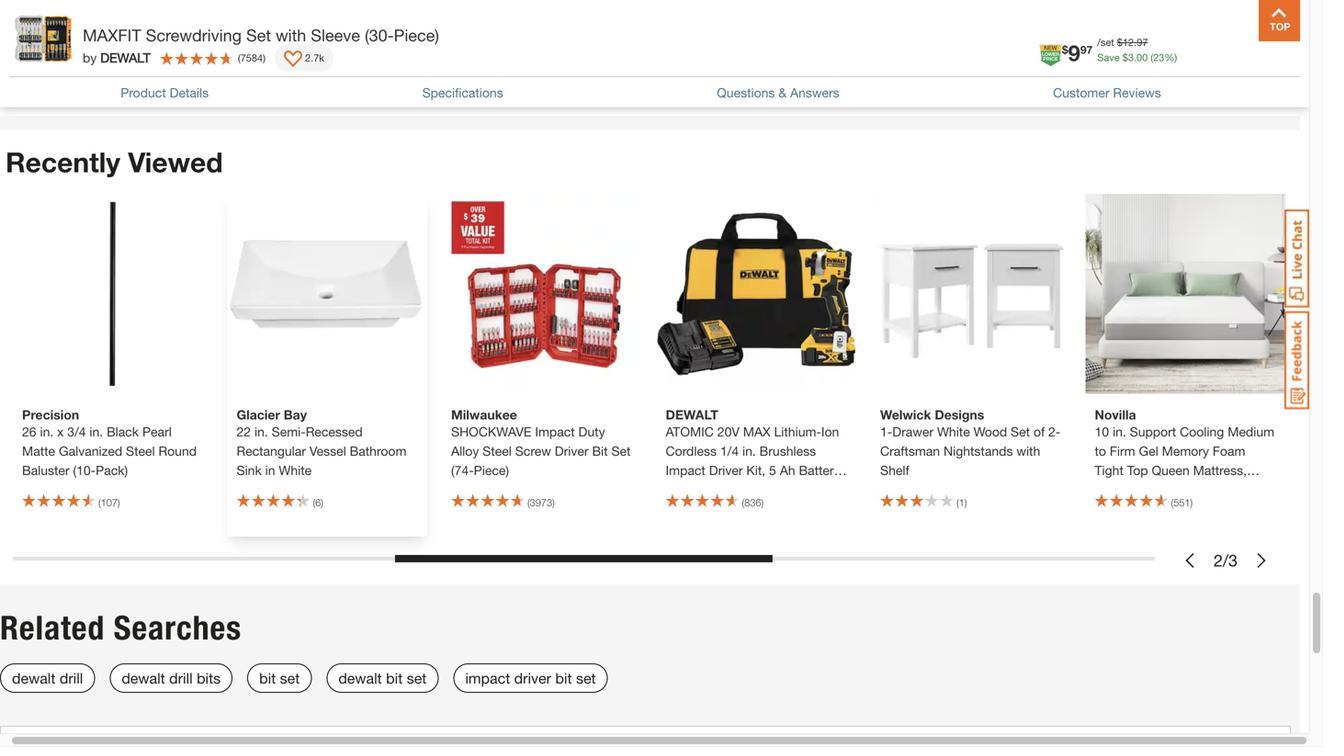 Task type: vqa. For each thing, say whether or not it's contained in the screenshot.


Task type: locate. For each thing, give the bounding box(es) containing it.
pack)
[[96, 463, 128, 478]]

1 horizontal spatial 97
[[1081, 43, 1093, 56]]

bit set
[[259, 670, 300, 687]]

impact
[[535, 424, 575, 439], [666, 463, 706, 478]]

dewalt down maxfit
[[100, 50, 151, 65]]

2 and from the left
[[1161, 482, 1183, 497]]

with up display image
[[276, 25, 306, 45]]

88
[[57, 29, 70, 41], [272, 29, 284, 41]]

$ inside $ 29 88
[[27, 29, 33, 41]]

driver
[[514, 670, 551, 687]]

) for novilla 10 in. support cooling medium to firm gel memory foam tight top queen mattress, breathable and hypoallergenic
[[1191, 497, 1193, 509]]

0 horizontal spatial driver
[[555, 444, 589, 459]]

88 for 19
[[272, 29, 284, 41]]

and inside novilla 10 in. support cooling medium to firm gel memory foam tight top queen mattress, breathable and hypoallergenic
[[1161, 482, 1183, 497]]

in. right 1/4
[[743, 444, 756, 459]]

1/4
[[720, 444, 739, 459]]

0 horizontal spatial and
[[718, 482, 739, 497]]

)
[[263, 52, 266, 64], [118, 497, 120, 509], [321, 497, 323, 509], [553, 497, 555, 509], [762, 497, 764, 509], [965, 497, 967, 509], [1191, 497, 1193, 509]]

. up 2.7k
[[306, 37, 309, 49]]

round
[[159, 444, 197, 459]]

0 vertical spatial piece)
[[394, 25, 439, 45]]

. down the 12
[[1134, 51, 1137, 63]]

0 horizontal spatial 97
[[309, 37, 320, 49]]

0 horizontal spatial steel
[[126, 444, 155, 459]]

1 horizontal spatial 3
[[1229, 551, 1238, 570]]

3/4
[[67, 424, 86, 439]]

4 / 18 group
[[666, 0, 739, 7]]

2.7k button
[[275, 44, 334, 72]]

and
[[718, 482, 739, 497], [1161, 482, 1183, 497]]

with
[[276, 25, 306, 45], [1017, 444, 1041, 459]]

10 in. support cooling medium to firm gel memory foam tight top queen mattress, breathable and hypoallergenic image
[[1086, 194, 1286, 394]]

hypoallergenic
[[1186, 482, 1272, 497]]

3 right 2
[[1229, 551, 1238, 570]]

1 vertical spatial white
[[279, 463, 312, 478]]

1 vertical spatial impact
[[666, 463, 706, 478]]

88 left 39
[[272, 29, 284, 41]]

1 vertical spatial 3
[[1229, 551, 1238, 570]]

bits
[[197, 670, 221, 687]]

3 dewalt from the left
[[339, 670, 382, 687]]

milwaukee
[[451, 407, 517, 422]]

1 horizontal spatial white
[[937, 424, 970, 439]]

in. inside dewalt atomic 20v max lithium-ion cordless 1/4 in. brushless impact driver kit, 5 ah battery, charger, and bag
[[743, 444, 756, 459]]

cooling
[[1180, 424, 1225, 439]]

set
[[246, 25, 271, 45], [1011, 424, 1030, 439], [612, 444, 631, 459]]

kit,
[[747, 463, 766, 478]]

recently
[[6, 146, 120, 178]]

$ up display image
[[289, 37, 294, 49]]

) for welwick designs 1-drawer white wood set of 2- craftsman nightstands with shelf
[[965, 497, 967, 509]]

1 horizontal spatial set
[[612, 444, 631, 459]]

brushless
[[760, 444, 816, 459]]

1 vertical spatial set
[[1011, 424, 1030, 439]]

and down queen
[[1161, 482, 1183, 497]]

88 left maxfit
[[57, 29, 70, 41]]

1 horizontal spatial set
[[407, 670, 427, 687]]

rectangular
[[237, 444, 306, 459]]

1 steel from the left
[[126, 444, 155, 459]]

1 vertical spatial with
[[1017, 444, 1041, 459]]

/set $ 12 . 97 save $ 3 . 00 ( 23 %)
[[1098, 36, 1178, 63]]

0 horizontal spatial with
[[276, 25, 306, 45]]

milwaukee shockwave impact duty alloy steel screw driver bit set (74-piece)
[[451, 407, 631, 478]]

impact up charger, at the bottom right of page
[[666, 463, 706, 478]]

0 horizontal spatial bit
[[259, 670, 276, 687]]

recessed
[[306, 424, 363, 439]]

22 in. semi-recessed rectangular vessel bathroom sink in white image
[[227, 194, 427, 394]]

$ left maxfit
[[27, 29, 33, 41]]

by dewalt
[[83, 50, 151, 65]]

97 right the 12
[[1137, 36, 1148, 48]]

dewalt inside dewalt bit set link
[[339, 670, 382, 687]]

) for dewalt atomic 20v max lithium-ion cordless 1/4 in. brushless impact driver kit, 5 ah battery, charger, and bag
[[762, 497, 764, 509]]

1 horizontal spatial driver
[[709, 463, 743, 478]]

0 horizontal spatial impact
[[535, 424, 575, 439]]

queen
[[1152, 463, 1190, 478]]

in. left x
[[40, 424, 54, 439]]

bit
[[259, 670, 276, 687], [386, 670, 403, 687], [556, 670, 572, 687]]

driver down 1/4
[[709, 463, 743, 478]]

set left impact
[[407, 670, 427, 687]]

piece) up the specifications at the left of page
[[394, 25, 439, 45]]

88 inside $ 29 88
[[57, 29, 70, 41]]

questions & answers button
[[717, 83, 840, 102], [717, 83, 840, 102]]

with inside welwick designs 1-drawer white wood set of 2- craftsman nightstands with shelf
[[1017, 444, 1041, 459]]

steel inside precision 26 in. x 3/4 in. black pearl matte galvanized steel round baluster (10-pack)
[[126, 444, 155, 459]]

1 vertical spatial piece)
[[474, 463, 509, 478]]

support
[[1130, 424, 1177, 439]]

6
[[315, 497, 321, 509]]

2 drill from the left
[[169, 670, 193, 687]]

3 set from the left
[[576, 670, 596, 687]]

cordless
[[666, 444, 717, 459]]

related
[[0, 608, 105, 648]]

set right bit
[[612, 444, 631, 459]]

1 vertical spatial dewalt
[[666, 407, 719, 422]]

atomic
[[666, 424, 714, 439]]

$ left /set on the right top of page
[[1062, 43, 1069, 56]]

impact up screw
[[535, 424, 575, 439]]

lithium-
[[774, 424, 822, 439]]

) for precision 26 in. x 3/4 in. black pearl matte galvanized steel round baluster (10-pack)
[[118, 497, 120, 509]]

0 vertical spatial 3
[[1129, 51, 1134, 63]]

in. down novilla
[[1113, 424, 1127, 439]]

1 horizontal spatial with
[[1017, 444, 1041, 459]]

0 horizontal spatial drill
[[60, 670, 83, 687]]

2 dewalt from the left
[[122, 670, 165, 687]]

(
[[1151, 51, 1154, 63], [238, 52, 241, 64], [98, 497, 101, 509], [313, 497, 315, 509], [528, 497, 530, 509], [742, 497, 745, 509], [957, 497, 959, 509], [1171, 497, 1174, 509]]

novilla 10 in. support cooling medium to firm gel memory foam tight top queen mattress, breathable and hypoallergenic
[[1095, 407, 1275, 497]]

driver down duty
[[555, 444, 589, 459]]

white right in at the bottom left
[[279, 463, 312, 478]]

1 horizontal spatial impact
[[666, 463, 706, 478]]

in. inside novilla 10 in. support cooling medium to firm gel memory foam tight top queen mattress, breathable and hypoallergenic
[[1113, 424, 1127, 439]]

dewalt drill bits
[[122, 670, 221, 687]]

customer reviews
[[1053, 85, 1162, 100]]

( for dewalt atomic 20v max lithium-ion cordless 1/4 in. brushless impact driver kit, 5 ah battery, charger, and bag
[[742, 497, 745, 509]]

set right bits at the left bottom of page
[[280, 670, 300, 687]]

2 horizontal spatial dewalt
[[339, 670, 382, 687]]

1 horizontal spatial drill
[[169, 670, 193, 687]]

set inside welwick designs 1-drawer white wood set of 2- craftsman nightstands with shelf
[[1011, 424, 1030, 439]]

white
[[937, 424, 970, 439], [279, 463, 312, 478]]

and left "bag"
[[718, 482, 739, 497]]

&
[[779, 85, 787, 100]]

97 inside the /set $ 12 . 97 save $ 3 . 00 ( 23 %)
[[1137, 36, 1148, 48]]

2 steel from the left
[[483, 444, 512, 459]]

drill down related at the left
[[60, 670, 83, 687]]

pearl
[[142, 424, 172, 439]]

piece) down alloy
[[474, 463, 509, 478]]

2 horizontal spatial bit
[[556, 670, 572, 687]]

( 551 )
[[1171, 497, 1193, 509]]

previous slide image
[[1183, 553, 1198, 568]]

and inside dewalt atomic 20v max lithium-ion cordless 1/4 in. brushless impact driver kit, 5 ah battery, charger, and bag
[[718, 482, 739, 497]]

display image
[[284, 51, 302, 69]]

2 horizontal spatial set
[[576, 670, 596, 687]]

1 drill from the left
[[60, 670, 83, 687]]

with down of at the right of page
[[1017, 444, 1041, 459]]

22
[[237, 424, 251, 439]]

dewalt bit set
[[339, 670, 427, 687]]

( 3973 )
[[528, 497, 555, 509]]

gel
[[1139, 444, 1159, 459]]

0 vertical spatial white
[[937, 424, 970, 439]]

drill left bits at the left bottom of page
[[169, 670, 193, 687]]

related searches
[[0, 608, 242, 648]]

2 set from the left
[[407, 670, 427, 687]]

9
[[1069, 40, 1081, 66]]

dewalt down related searches
[[122, 670, 165, 687]]

set up ( 7584 )
[[246, 25, 271, 45]]

2 horizontal spatial 97
[[1137, 36, 1148, 48]]

3 left 00
[[1129, 51, 1134, 63]]

1 and from the left
[[718, 482, 739, 497]]

wood
[[974, 424, 1008, 439]]

steel down shockwave
[[483, 444, 512, 459]]

$ right /set on the right top of page
[[1118, 36, 1123, 48]]

max
[[743, 424, 771, 439]]

shockwave
[[451, 424, 532, 439]]

steel
[[126, 444, 155, 459], [483, 444, 512, 459]]

551
[[1174, 497, 1191, 509]]

0 horizontal spatial 88
[[57, 29, 70, 41]]

set left of at the right of page
[[1011, 424, 1030, 439]]

save
[[1098, 51, 1120, 63]]

bit set link
[[247, 664, 312, 693]]

duty
[[579, 424, 605, 439]]

impact
[[465, 670, 510, 687]]

drill for dewalt drill bits
[[169, 670, 193, 687]]

( for glacier bay 22 in. semi-recessed rectangular vessel bathroom sink in white
[[313, 497, 315, 509]]

0 horizontal spatial set
[[246, 25, 271, 45]]

set inside milwaukee shockwave impact duty alloy steel screw driver bit set (74-piece)
[[612, 444, 631, 459]]

set right driver
[[576, 670, 596, 687]]

( 7584 )
[[238, 52, 266, 64]]

2 vertical spatial set
[[612, 444, 631, 459]]

( inside the /set $ 12 . 97 save $ 3 . 00 ( 23 %)
[[1151, 51, 1154, 63]]

impact inside dewalt atomic 20v max lithium-ion cordless 1/4 in. brushless impact driver kit, 5 ah battery, charger, and bag
[[666, 463, 706, 478]]

26
[[22, 424, 36, 439]]

2 88 from the left
[[272, 29, 284, 41]]

0 vertical spatial driver
[[555, 444, 589, 459]]

0 horizontal spatial set
[[280, 670, 300, 687]]

1 dewalt from the left
[[12, 670, 56, 687]]

1 horizontal spatial 88
[[272, 29, 284, 41]]

ion
[[822, 424, 839, 439]]

$ up ( 7584 )
[[241, 29, 247, 41]]

driver inside dewalt atomic 20v max lithium-ion cordless 1/4 in. brushless impact driver kit, 5 ah battery, charger, and bag
[[709, 463, 743, 478]]

1 88 from the left
[[57, 29, 70, 41]]

white down designs at the bottom right of page
[[937, 424, 970, 439]]

0 vertical spatial dewalt
[[100, 50, 151, 65]]

steel down pearl
[[126, 444, 155, 459]]

driver
[[555, 444, 589, 459], [709, 463, 743, 478]]

piece) inside milwaukee shockwave impact duty alloy steel screw driver bit set (74-piece)
[[474, 463, 509, 478]]

customer reviews button
[[1053, 83, 1162, 102], [1053, 83, 1162, 102]]

1 horizontal spatial dewalt
[[122, 670, 165, 687]]

0 horizontal spatial 3
[[1129, 51, 1134, 63]]

4 / 18 image
[[666, 0, 733, 7]]

impact inside milwaukee shockwave impact duty alloy steel screw driver bit set (74-piece)
[[535, 424, 575, 439]]

0 vertical spatial impact
[[535, 424, 575, 439]]

1 horizontal spatial piece)
[[474, 463, 509, 478]]

$
[[27, 29, 33, 41], [241, 29, 247, 41], [1100, 29, 1106, 41], [1118, 36, 1123, 48], [289, 37, 294, 49], [1062, 43, 1069, 56], [1123, 51, 1129, 63]]

drill
[[60, 670, 83, 687], [169, 670, 193, 687]]

0 horizontal spatial white
[[279, 463, 312, 478]]

0 vertical spatial with
[[276, 25, 306, 45]]

1 horizontal spatial bit
[[386, 670, 403, 687]]

$ up "save"
[[1100, 29, 1106, 41]]

dewalt down related at the left
[[12, 670, 56, 687]]

driver inside milwaukee shockwave impact duty alloy steel screw driver bit set (74-piece)
[[555, 444, 589, 459]]

dewalt inside dewalt drill bits link
[[122, 670, 165, 687]]

3 inside the /set $ 12 . 97 save $ 3 . 00 ( 23 %)
[[1129, 51, 1134, 63]]

dewalt right bit set link
[[339, 670, 382, 687]]

97 right 39
[[309, 37, 320, 49]]

in. down glacier
[[255, 424, 268, 439]]

white inside glacier bay 22 in. semi-recessed rectangular vessel bathroom sink in white
[[279, 463, 312, 478]]

1 horizontal spatial steel
[[483, 444, 512, 459]]

97 left /set on the right top of page
[[1081, 43, 1093, 56]]

1 horizontal spatial and
[[1161, 482, 1183, 497]]

) for milwaukee shockwave impact duty alloy steel screw driver bit set (74-piece)
[[553, 497, 555, 509]]

ah
[[780, 463, 796, 478]]

questions & answers
[[717, 85, 840, 100]]

0 horizontal spatial dewalt
[[100, 50, 151, 65]]

answers
[[790, 85, 840, 100]]

dewalt up atomic
[[666, 407, 719, 422]]

88 inside $ 19 88 $ 39 . 97
[[272, 29, 284, 41]]

2 bit from the left
[[386, 670, 403, 687]]

88 for 29
[[57, 29, 70, 41]]

2 horizontal spatial set
[[1011, 424, 1030, 439]]

by
[[83, 50, 97, 65]]

0 horizontal spatial dewalt
[[12, 670, 56, 687]]

.
[[1134, 36, 1137, 48], [306, 37, 309, 49], [1134, 51, 1137, 63]]

. up 00
[[1134, 36, 1137, 48]]

1-drawer white wood set of 2-craftsman nightstands with shelf image
[[871, 194, 1071, 394]]

1 vertical spatial driver
[[709, 463, 743, 478]]

dewalt inside dewalt drill link
[[12, 670, 56, 687]]

bag
[[743, 482, 766, 497]]

customer
[[1053, 85, 1110, 100]]

1 horizontal spatial dewalt
[[666, 407, 719, 422]]

product details
[[121, 85, 209, 100]]

0 horizontal spatial piece)
[[394, 25, 439, 45]]



Task type: describe. For each thing, give the bounding box(es) containing it.
sleeve
[[311, 25, 360, 45]]

0 vertical spatial set
[[246, 25, 271, 45]]

searches
[[114, 608, 242, 648]]

product image image
[[14, 9, 74, 69]]

$ 9 97
[[1062, 40, 1093, 66]]

drawer
[[893, 424, 934, 439]]

tight
[[1095, 463, 1124, 478]]

top button
[[1259, 0, 1301, 41]]

19
[[247, 25, 272, 51]]

firm
[[1110, 444, 1136, 459]]

3 bit from the left
[[556, 670, 572, 687]]

$ inside '$ 9 97'
[[1062, 43, 1069, 56]]

vessel
[[310, 444, 346, 459]]

dewalt atomic 20v max lithium-ion cordless 1/4 in. brushless impact driver kit, 5 ah battery, charger, and bag
[[666, 407, 843, 497]]

recently viewed
[[6, 146, 223, 178]]

dewalt for dewalt drill bits
[[122, 670, 165, 687]]

steel inside milwaukee shockwave impact duty alloy steel screw driver bit set (74-piece)
[[483, 444, 512, 459]]

x
[[57, 424, 64, 439]]

$ 29 88
[[27, 25, 70, 51]]

impact driver bit set link
[[453, 664, 608, 693]]

medium
[[1228, 424, 1275, 439]]

( 6 )
[[313, 497, 323, 509]]

questions
[[717, 85, 775, 100]]

1
[[959, 497, 965, 509]]

20v
[[718, 424, 740, 439]]

dewalt drill link
[[0, 664, 95, 693]]

dewalt for dewalt bit set
[[339, 670, 382, 687]]

1 set from the left
[[280, 670, 300, 687]]

of
[[1034, 424, 1045, 439]]

maxfit screwdriving set with sleeve (30-piece)
[[83, 25, 439, 45]]

breathable
[[1095, 482, 1157, 497]]

screwdriving
[[146, 25, 242, 45]]

welwick designs 1-drawer white wood set of 2- craftsman nightstands with shelf
[[881, 407, 1061, 478]]

to
[[1095, 444, 1107, 459]]

details
[[170, 85, 209, 100]]

semi-
[[272, 424, 306, 439]]

designs
[[935, 407, 985, 422]]

$ inside '$ 31 47'
[[1100, 29, 1106, 41]]

white inside welwick designs 1-drawer white wood set of 2- craftsman nightstands with shelf
[[937, 424, 970, 439]]

feedback link image
[[1285, 311, 1310, 410]]

welwick
[[881, 407, 931, 422]]

glacier
[[237, 407, 280, 422]]

) for glacier bay 22 in. semi-recessed rectangular vessel bathroom sink in white
[[321, 497, 323, 509]]

2.7k
[[305, 52, 324, 64]]

/set
[[1098, 36, 1115, 48]]

bathroom
[[350, 444, 407, 459]]

836
[[745, 497, 762, 509]]

live chat image
[[1285, 210, 1310, 308]]

in. inside glacier bay 22 in. semi-recessed rectangular vessel bathroom sink in white
[[255, 424, 268, 439]]

in. right 3/4
[[90, 424, 103, 439]]

10
[[1095, 424, 1109, 439]]

alloy
[[451, 444, 479, 459]]

dewalt drill bits link
[[110, 664, 233, 693]]

2 / 3
[[1214, 551, 1238, 570]]

battery,
[[799, 463, 843, 478]]

shelf
[[881, 463, 910, 478]]

2-
[[1049, 424, 1061, 439]]

galvanized
[[59, 444, 122, 459]]

(74-
[[451, 463, 474, 478]]

1-
[[881, 424, 893, 439]]

/
[[1223, 551, 1229, 570]]

97 inside '$ 9 97'
[[1081, 43, 1093, 56]]

dewalt inside dewalt atomic 20v max lithium-ion cordless 1/4 in. brushless impact driver kit, 5 ah battery, charger, and bag
[[666, 407, 719, 422]]

( 107 )
[[98, 497, 120, 509]]

sink
[[237, 463, 262, 478]]

shockwave impact duty alloy steel screw driver bit set (74-piece) image
[[442, 194, 642, 394]]

drill for dewalt drill
[[60, 670, 83, 687]]

dewalt for dewalt drill
[[12, 670, 56, 687]]

( for milwaukee shockwave impact duty alloy steel screw driver bit set (74-piece)
[[528, 497, 530, 509]]

(10-
[[73, 463, 96, 478]]

( for welwick designs 1-drawer white wood set of 2- craftsman nightstands with shelf
[[957, 497, 959, 509]]

screw
[[515, 444, 551, 459]]

( for precision 26 in. x 3/4 in. black pearl matte galvanized steel round baluster (10-pack)
[[98, 497, 101, 509]]

in
[[265, 463, 275, 478]]

7584
[[241, 52, 263, 64]]

1 bit from the left
[[259, 670, 276, 687]]

mattress,
[[1194, 463, 1247, 478]]

$ 31 47
[[1100, 25, 1143, 51]]

reviews
[[1113, 85, 1162, 100]]

atomic 20v max lithium-ion cordless 1/4 in. brushless impact driver kit, 5 ah battery, charger, and bag image
[[657, 194, 857, 394]]

dewalt bit set link
[[327, 664, 439, 693]]

$ down the 12
[[1123, 51, 1129, 63]]

charger,
[[666, 482, 714, 497]]

( for novilla 10 in. support cooling medium to firm gel memory foam tight top queen mattress, breathable and hypoallergenic
[[1171, 497, 1174, 509]]

107
[[101, 497, 118, 509]]

(30-
[[365, 25, 394, 45]]

97 inside $ 19 88 $ 39 . 97
[[309, 37, 320, 49]]

. inside $ 19 88 $ 39 . 97
[[306, 37, 309, 49]]

26 in. x 3/4 in. black pearl matte galvanized steel round baluster (10-pack) image
[[13, 194, 213, 394]]

impact driver bit set
[[465, 670, 596, 687]]

dewalt drill
[[12, 670, 83, 687]]

precision
[[22, 407, 79, 422]]

matte
[[22, 444, 55, 459]]

47
[[1130, 29, 1143, 41]]

glacier bay 22 in. semi-recessed rectangular vessel bathroom sink in white
[[237, 407, 407, 478]]

novilla
[[1095, 407, 1137, 422]]

%)
[[1165, 51, 1178, 63]]

31
[[1106, 25, 1130, 51]]

12
[[1123, 36, 1134, 48]]

39
[[294, 37, 306, 49]]

craftsman
[[881, 444, 940, 459]]

next slide image
[[1255, 553, 1269, 568]]

memory
[[1162, 444, 1210, 459]]



